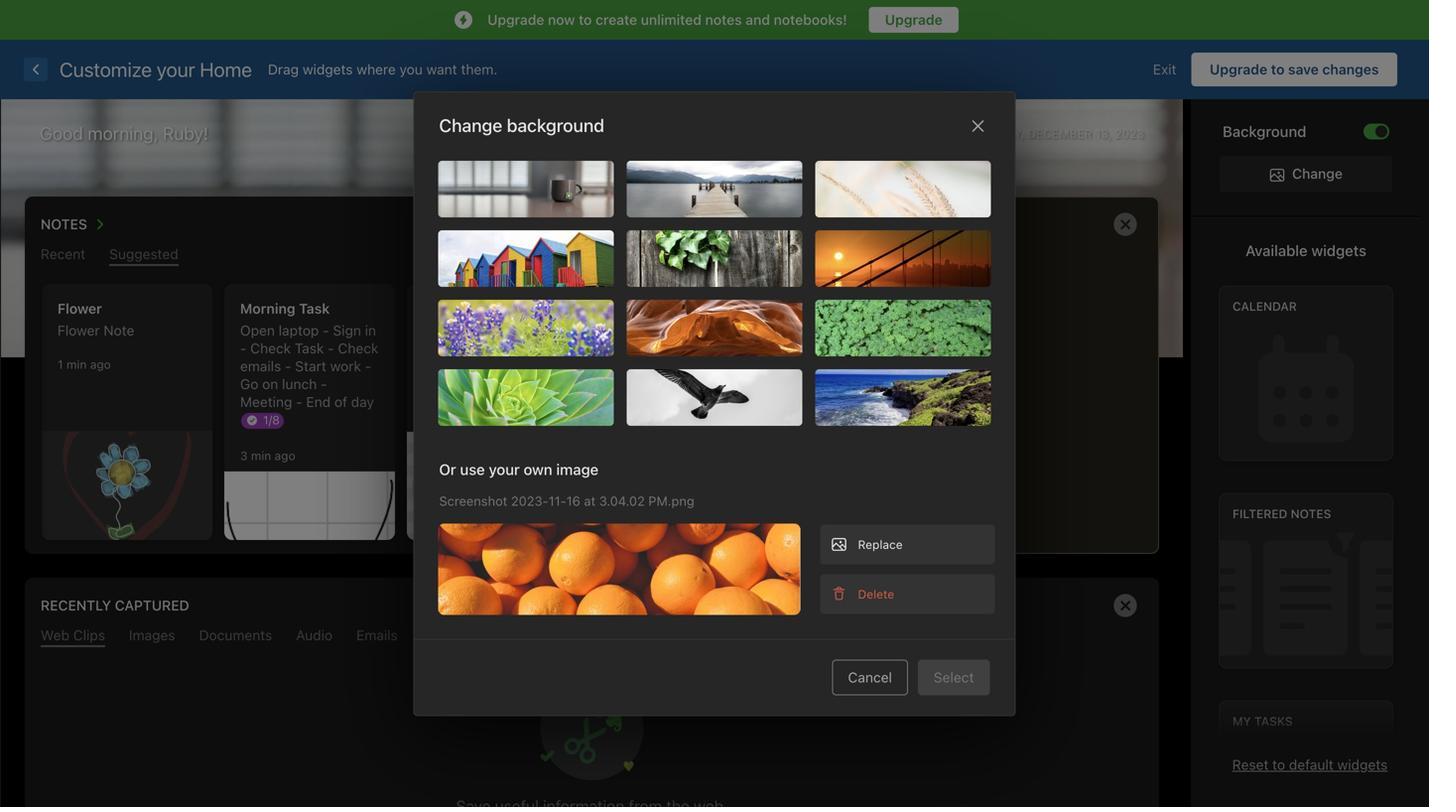 Task type: vqa. For each thing, say whether or not it's contained in the screenshot.
the top the Body
no



Task type: describe. For each thing, give the bounding box(es) containing it.
filtered
[[1233, 507, 1288, 520]]

change background
[[439, 114, 605, 136]]

calendar
[[1233, 299, 1297, 313]]

screenshot 2023-11-16 at 3.04.02 pm.png
[[439, 493, 695, 508]]

edit widget title image
[[920, 217, 934, 231]]

screenshot
[[439, 493, 508, 508]]

default
[[1289, 756, 1334, 773]]

0 horizontal spatial remove image
[[720, 205, 759, 244]]

good
[[40, 123, 83, 144]]

cancel
[[848, 669, 892, 685]]

16
[[567, 493, 581, 508]]

customize
[[60, 58, 152, 81]]

wednesday,
[[948, 127, 1025, 140]]

customize your home
[[60, 58, 252, 81]]

upgrade to save changes
[[1210, 61, 1379, 77]]

0 horizontal spatial your
[[157, 58, 195, 81]]

own
[[524, 460, 553, 478]]

upgrade for upgrade
[[885, 11, 943, 28]]

13,
[[1096, 127, 1112, 140]]

or
[[439, 460, 456, 478]]

notes
[[1291, 507, 1332, 520]]

delete
[[858, 587, 895, 601]]

upgrade now to create unlimited notes and notebooks!
[[488, 11, 847, 28]]

ruby!
[[163, 123, 208, 144]]

exit
[[1153, 61, 1177, 77]]

available widgets
[[1246, 242, 1367, 259]]

drag
[[268, 61, 299, 77]]

available
[[1246, 242, 1308, 259]]

you
[[400, 61, 423, 77]]

widgets for available
[[1312, 242, 1367, 259]]

morning,
[[88, 123, 158, 144]]

good morning, ruby!
[[40, 123, 208, 144]]

2 vertical spatial widgets
[[1338, 756, 1388, 773]]

scratch
[[814, 217, 879, 233]]

drag widgets where you want them.
[[268, 61, 498, 77]]

or use your own image
[[439, 460, 599, 478]]

unlimited
[[641, 11, 702, 28]]

change button
[[1220, 156, 1393, 192]]

delete button
[[820, 574, 995, 614]]

1 horizontal spatial your
[[489, 460, 520, 478]]

to for reset
[[1273, 756, 1286, 773]]

now
[[548, 11, 575, 28]]

wednesday, december 13, 2023
[[948, 127, 1145, 140]]

and
[[746, 11, 770, 28]]



Task type: locate. For each thing, give the bounding box(es) containing it.
your
[[157, 58, 195, 81], [489, 460, 520, 478]]

use
[[460, 460, 485, 478]]

replace
[[858, 537, 903, 551]]

change for change
[[1293, 165, 1343, 182]]

remove image
[[1106, 205, 1146, 244]]

background
[[1223, 123, 1307, 140]]

cancel button
[[832, 659, 908, 695]]

tasks
[[1255, 714, 1293, 728]]

pad
[[883, 217, 911, 233]]

1 vertical spatial remove image
[[1106, 586, 1146, 625]]

to right reset
[[1273, 756, 1286, 773]]

select
[[934, 669, 974, 685]]

reset
[[1233, 756, 1269, 773]]

changes
[[1323, 61, 1379, 77]]

change down them.
[[439, 114, 503, 136]]

filtered notes
[[1233, 507, 1332, 520]]

0 vertical spatial remove image
[[720, 205, 759, 244]]

1 horizontal spatial upgrade
[[885, 11, 943, 28]]

2023-
[[511, 493, 549, 508]]

upgrade
[[488, 11, 544, 28], [885, 11, 943, 28], [1210, 61, 1268, 77]]

to left save
[[1271, 61, 1285, 77]]

image
[[556, 460, 599, 478]]

select button
[[918, 659, 990, 695]]

close image
[[966, 114, 990, 138]]

1 vertical spatial your
[[489, 460, 520, 478]]

0 vertical spatial your
[[157, 58, 195, 81]]

background
[[507, 114, 605, 136]]

1 horizontal spatial change
[[1293, 165, 1343, 182]]

1 vertical spatial widgets
[[1312, 242, 1367, 259]]

exit button
[[1138, 53, 1192, 86]]

home
[[200, 58, 252, 81]]

to inside upgrade to save changes button
[[1271, 61, 1285, 77]]

widgets right default
[[1338, 756, 1388, 773]]

scratch pad button
[[814, 211, 911, 237]]

3.04.02
[[599, 493, 645, 508]]

your right use
[[489, 460, 520, 478]]

change for change background
[[439, 114, 503, 136]]

widgets right drag
[[303, 61, 353, 77]]

0 vertical spatial change
[[439, 114, 503, 136]]

create
[[596, 11, 637, 28]]

widgets right available
[[1312, 242, 1367, 259]]

save
[[1289, 61, 1319, 77]]

to for upgrade
[[1271, 61, 1285, 77]]

upgrade for upgrade now to create unlimited notes and notebooks!
[[488, 11, 544, 28]]

december
[[1028, 127, 1092, 140]]

want
[[427, 61, 457, 77]]

1 vertical spatial to
[[1271, 61, 1285, 77]]

scratch pad
[[814, 217, 911, 233]]

2 horizontal spatial upgrade
[[1210, 61, 1268, 77]]

remove image
[[720, 205, 759, 244], [1106, 586, 1146, 625]]

your left home
[[157, 58, 195, 81]]

widgets
[[303, 61, 353, 77], [1312, 242, 1367, 259], [1338, 756, 1388, 773]]

1 vertical spatial change
[[1293, 165, 1343, 182]]

notebooks!
[[774, 11, 847, 28]]

notes
[[705, 11, 742, 28]]

upgrade for upgrade to save changes
[[1210, 61, 1268, 77]]

upgrade button
[[869, 7, 959, 33]]

to right now
[[579, 11, 592, 28]]

pm.png
[[649, 493, 695, 508]]

my
[[1233, 714, 1252, 728]]

my tasks
[[1233, 714, 1293, 728]]

change inside button
[[1293, 165, 1343, 182]]

2 vertical spatial to
[[1273, 756, 1286, 773]]

change
[[439, 114, 503, 136], [1293, 165, 1343, 182]]

11-
[[549, 493, 567, 508]]

where
[[357, 61, 396, 77]]

upgrade inside upgrade to save changes button
[[1210, 61, 1268, 77]]

1 horizontal spatial remove image
[[1106, 586, 1146, 625]]

2023
[[1115, 127, 1145, 140]]

0 vertical spatial to
[[579, 11, 592, 28]]

them.
[[461, 61, 498, 77]]

upgrade to save changes button
[[1192, 53, 1398, 86]]

upgrade inside button
[[885, 11, 943, 28]]

replace button
[[820, 524, 995, 564]]

reset to default widgets button
[[1233, 756, 1388, 773]]

to
[[579, 11, 592, 28], [1271, 61, 1285, 77], [1273, 756, 1286, 773]]

0 horizontal spatial change
[[439, 114, 503, 136]]

0 horizontal spatial upgrade
[[488, 11, 544, 28]]

change down background
[[1293, 165, 1343, 182]]

reset to default widgets
[[1233, 756, 1388, 773]]

widgets for drag
[[303, 61, 353, 77]]

at
[[584, 493, 596, 508]]

0 vertical spatial widgets
[[303, 61, 353, 77]]



